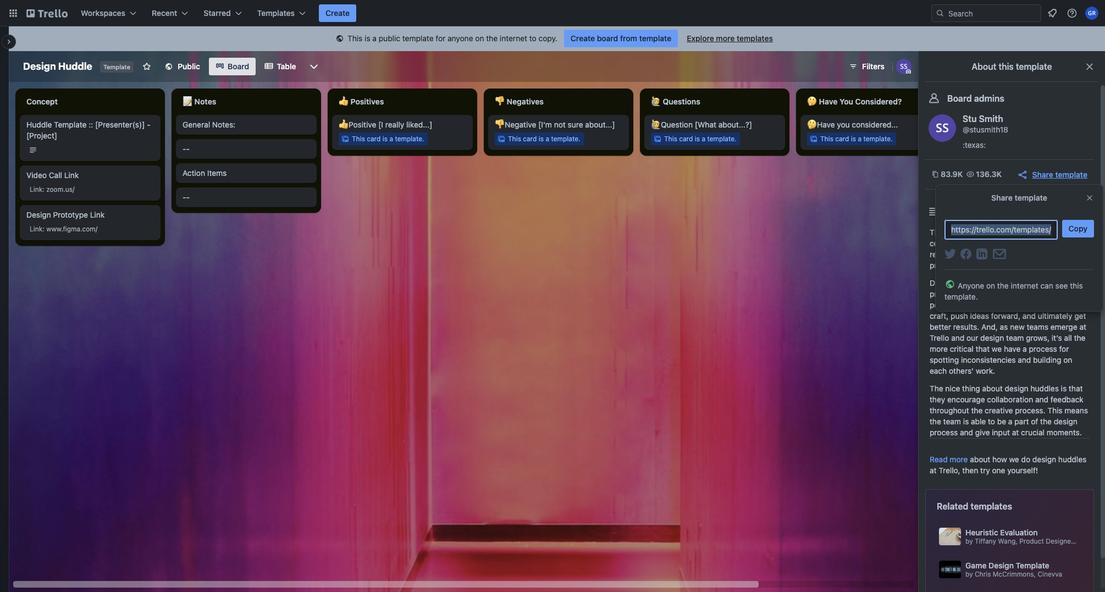 Task type: describe. For each thing, give the bounding box(es) containing it.
🤔have you considered...
[[807, 120, 898, 129]]

and,
[[982, 322, 998, 332]]

others'
[[949, 366, 974, 376]]

0 vertical spatial stu smith (stusmith18) image
[[896, 59, 912, 74]]

the down the they on the bottom of page
[[930, 417, 941, 426]]

by inside game design template by chris mccrimmons, cinevva
[[966, 570, 973, 578]]

about...?]
[[719, 120, 752, 129]]

👎negative [i'm not sure about...]
[[495, 120, 615, 129]]

back to home image
[[26, 4, 68, 22]]

design up collaboration at the bottom
[[1005, 384, 1029, 393]]

share on twitter image
[[945, 249, 956, 259]]

more inside design critique is a tenet of any good design practice. critique helps us gather diverse perspectives on our work, strengthen our craft, push ideas forward, and ultimately get better results. and, as new teams emerge at trello and our design team grows, it's all the more critical that we have a process for spotting inconsistencies and building on each others' work.
[[930, 344, 948, 354]]

a inside the nice thing about design huddles is that they encourage collaboration and feedback throughout the creative process. this means the team is able to be a part of the design process and give input at crucial moments.
[[1008, 417, 1013, 426]]

heuristic evaluation by tiffany wang, product designer @ trello
[[966, 528, 1101, 545]]

share template inside button
[[1032, 170, 1088, 179]]

this is a public template for anyone on the internet to copy.
[[348, 34, 558, 43]]

product
[[1020, 537, 1044, 545]]

inform
[[966, 261, 989, 270]]

process.
[[1015, 406, 1046, 415]]

is down the '[i'm'
[[539, 135, 544, 143]]

more for explore
[[716, 34, 735, 43]]

on right anyone
[[475, 34, 484, 43]]

throughout inside this is a board used for reviewing design concepts as a team. it can be used on a regular basis to give feedback throughout a project to inform further design thinking.
[[1038, 250, 1078, 259]]

liked...]
[[406, 120, 432, 129]]

primary element
[[0, 0, 1105, 26]]

about inside the nice thing about design huddles is that they encourage collaboration and feedback throughout the creative process. this means the team is able to be a part of the design process and give input at crucial moments.
[[982, 384, 1003, 393]]

and down able
[[960, 428, 973, 437]]

for inside design critique is a tenet of any good design practice. critique helps us gather diverse perspectives on our work, strengthen our craft, push ideas forward, and ultimately get better results. and, as new teams emerge at trello and our design team grows, it's all the more critical that we have a process for spotting inconsistencies and building on each others' work.
[[1059, 344, 1069, 354]]

design inside the about how we do design huddles at trello, then try one yourself!
[[1033, 455, 1056, 464]]

1 vertical spatial stu smith (stusmith18) image
[[929, 114, 956, 142]]

diverse
[[1050, 289, 1076, 299]]

template down share template button
[[1015, 193, 1047, 202]]

design for design critique is a tenet of any good design practice. critique helps us gather diverse perspectives on our work, strengthen our craft, push ideas forward, and ultimately get better results. and, as new teams emerge at trello and our design team grows, it's all the more critical that we have a process for spotting inconsistencies and building on each others' work.
[[930, 278, 954, 288]]

0 vertical spatial used
[[984, 228, 1001, 237]]

evaluation
[[1000, 528, 1038, 537]]

basis
[[957, 250, 975, 259]]

design prototype link link
[[26, 210, 154, 221]]

work,
[[1002, 300, 1022, 310]]

1 vertical spatial used
[[1036, 239, 1053, 248]]

this inside anyone on the internet can see this template.
[[1070, 281, 1083, 290]]

table
[[277, 62, 296, 71]]

template. for really
[[395, 135, 424, 143]]

2 horizontal spatial our
[[1064, 300, 1076, 310]]

thing
[[962, 384, 980, 393]]

stu smith link
[[963, 114, 1003, 124]]

action items link
[[183, 168, 310, 179]]

create board from template
[[571, 34, 672, 43]]

2 -- from the top
[[183, 192, 190, 202]]

🤔
[[807, 97, 817, 106]]

trello inside design critique is a tenet of any good design practice. critique helps us gather diverse perspectives on our work, strengthen our craft, push ideas forward, and ultimately get better results. and, as new teams emerge at trello and our design team grows, it's all the more critical that we have a process for spotting inconsistencies and building on each others' work.
[[930, 333, 949, 343]]

is left able
[[963, 417, 969, 426]]

this card is a template. for [i'm
[[508, 135, 580, 143]]

can inside anyone on the internet can see this template.
[[1041, 281, 1053, 290]]

board admins
[[947, 93, 1005, 103]]

the up able
[[971, 406, 983, 415]]

this inside this is a board used for reviewing design concepts as a team. it can be used on a regular basis to give feedback throughout a project to inform further design thinking.
[[930, 228, 945, 237]]

feedback inside the nice thing about design huddles is that they encourage collaboration and feedback throughout the creative process. this means the team is able to be a part of the design process and give input at crucial moments.
[[1051, 395, 1084, 404]]

and up the critical
[[951, 333, 965, 343]]

👍
[[339, 97, 349, 106]]

🙋 Questions text field
[[644, 93, 785, 111]]

as inside design critique is a tenet of any good design practice. critique helps us gather diverse perspectives on our work, strengthen our craft, push ideas forward, and ultimately get better results. and, as new teams emerge at trello and our design team grows, it's all the more critical that we have a process for spotting inconsistencies and building on each others' work.
[[1000, 322, 1008, 332]]

have
[[819, 97, 838, 106]]

huddle inside text box
[[58, 60, 92, 72]]

trello,
[[939, 466, 960, 475]]

practice.
[[930, 289, 961, 299]]

the up "crucial"
[[1040, 417, 1052, 426]]

and down the "have"
[[1018, 355, 1031, 365]]

card for 🙋question
[[679, 135, 693, 143]]

admins
[[974, 93, 1005, 103]]

prototype
[[53, 210, 88, 219]]

perspectives
[[930, 300, 975, 310]]

Board name text field
[[18, 58, 98, 75]]

card for 🤔have
[[835, 135, 849, 143]]

🙋 questions
[[651, 97, 700, 106]]

on right the building
[[1064, 355, 1072, 365]]

explore
[[687, 34, 714, 43]]

at inside the about how we do design huddles at trello, then try one yourself!
[[930, 466, 937, 475]]

on inside anyone on the internet can see this template.
[[986, 281, 995, 290]]

good
[[1044, 278, 1062, 288]]

to down basis
[[957, 261, 964, 270]]

it
[[1003, 239, 1008, 248]]

create button
[[319, 4, 356, 22]]

1 horizontal spatial our
[[989, 300, 1000, 310]]

🙋question [what about...?]
[[651, 120, 752, 129]]

1 vertical spatial share template
[[991, 193, 1047, 202]]

push
[[951, 311, 968, 321]]

concept
[[26, 97, 58, 106]]

customize views image
[[308, 61, 319, 72]]

game design template by chris mccrimmons, cinevva
[[966, 561, 1062, 578]]

ultimately
[[1038, 311, 1073, 321]]

0 notifications image
[[1046, 7, 1059, 20]]

really
[[385, 120, 404, 129]]

this down 🤔have
[[820, 135, 834, 143]]

is up means
[[1061, 384, 1067, 393]]

explore more templates
[[687, 34, 773, 43]]

and up teams
[[1023, 311, 1036, 321]]

moments.
[[1047, 428, 1082, 437]]

gather
[[1025, 289, 1048, 299]]

create for create
[[326, 8, 350, 18]]

create for create board from template
[[571, 34, 595, 43]]

[project]
[[26, 131, 57, 140]]

about this template
[[972, 62, 1052, 71]]

cinevva
[[1038, 570, 1062, 578]]

to left copy.
[[529, 34, 537, 43]]

means
[[1065, 406, 1088, 415]]

🤔have
[[807, 120, 835, 129]]

and up process. at the right bottom of page
[[1035, 395, 1049, 404]]

sure
[[568, 120, 583, 129]]

0 vertical spatial template
[[103, 63, 130, 70]]

wang,
[[998, 537, 1018, 545]]

chris
[[975, 570, 991, 578]]

board for board admins
[[947, 93, 972, 103]]

2 -- link from the top
[[183, 192, 310, 203]]

design up "diverse"
[[1064, 278, 1088, 288]]

mccrimmons,
[[993, 570, 1036, 578]]

items
[[207, 168, 227, 178]]

be inside the nice thing about design huddles is that they encourage collaboration and feedback throughout the creative process. this means the team is able to be a part of the design process and give input at crucial moments.
[[997, 417, 1006, 426]]

🤔 have you considered?
[[807, 97, 902, 106]]

👍positive
[[339, 120, 376, 129]]

is inside design critique is a tenet of any good design practice. critique helps us gather diverse perspectives on our work, strengthen our craft, push ideas forward, and ultimately get better results. and, as new teams emerge at trello and our design team grows, it's all the more critical that we have a process for spotting inconsistencies and building on each others' work.
[[985, 278, 991, 288]]

forward,
[[991, 311, 1021, 321]]

the inside anyone on the internet can see this template.
[[997, 281, 1009, 290]]

input
[[992, 428, 1010, 437]]

of inside the nice thing about design huddles is that they encourage collaboration and feedback throughout the creative process. this means the team is able to be a part of the design process and give input at crucial moments.
[[1031, 417, 1038, 426]]

on up ideas
[[978, 300, 986, 310]]

strengthen
[[1024, 300, 1062, 310]]

new
[[1010, 322, 1025, 332]]

throughout inside the nice thing about design huddles is that they encourage collaboration and feedback throughout the creative process. this means the team is able to be a part of the design process and give input at crucial moments.
[[930, 406, 969, 415]]

is down 🙋question [what about...?]
[[695, 135, 700, 143]]

is down 🤔have you considered...
[[851, 135, 856, 143]]

public
[[178, 62, 200, 71]]

further
[[991, 261, 1015, 270]]

notes:
[[212, 120, 235, 129]]

more for read
[[950, 455, 968, 464]]

as inside this is a board used for reviewing design concepts as a team. it can be used on a regular basis to give feedback throughout a project to inform further design thinking.
[[965, 239, 973, 248]]

heuristic
[[966, 528, 998, 537]]

📝 Notes text field
[[176, 93, 317, 111]]

to up inform
[[977, 250, 985, 259]]

collaboration
[[987, 395, 1033, 404]]

@
[[1076, 537, 1082, 545]]

regular
[[930, 250, 955, 259]]

design inside game design template by chris mccrimmons, cinevva
[[989, 561, 1014, 570]]

video
[[26, 170, 47, 180]]

this member is an admin of this board. image
[[906, 69, 911, 74]]

is down 👍positive [i really liked...]
[[383, 135, 388, 143]]

1 -- from the top
[[183, 144, 190, 153]]

process inside design critique is a tenet of any good design practice. critique helps us gather diverse perspectives on our work, strengthen our craft, push ideas forward, and ultimately get better results. and, as new teams emerge at trello and our design team grows, it's all the more critical that we have a process for spotting inconsistencies and building on each others' work.
[[1029, 344, 1057, 354]]

is left 'public'
[[365, 34, 370, 43]]

136.3k
[[976, 169, 1002, 179]]

0 horizontal spatial our
[[967, 333, 978, 343]]

game
[[966, 561, 987, 570]]

anyone on the internet can see this template.
[[945, 281, 1083, 301]]

card for 👍positive
[[367, 135, 381, 143]]

0 horizontal spatial this
[[999, 62, 1014, 71]]

templates inside explore more templates link
[[737, 34, 773, 43]]

recent button
[[145, 4, 195, 22]]

🙋question
[[651, 120, 693, 129]]

concepts
[[930, 239, 963, 248]]

emerge
[[1051, 322, 1078, 332]]

read more link
[[930, 455, 968, 464]]

this card is a template. for [what
[[664, 135, 737, 143]]

this card is a template. for you
[[820, 135, 893, 143]]

workspaces button
[[74, 4, 143, 22]]

[presenter(s)]
[[95, 120, 145, 129]]

link right prototype
[[90, 210, 105, 219]]

video call link link : zoom.us/
[[26, 170, 79, 194]]

the inside design critique is a tenet of any good design practice. critique helps us gather diverse perspectives on our work, strengthen our craft, push ideas forward, and ultimately get better results. and, as new teams emerge at trello and our design team grows, it's all the more critical that we have a process for spotting inconsistencies and building on each others' work.
[[1074, 333, 1086, 343]]

share on facebook image
[[960, 249, 972, 260]]



Task type: locate. For each thing, give the bounding box(es) containing it.
0 vertical spatial :
[[43, 185, 44, 194]]

for left anyone
[[436, 34, 446, 43]]

stu smith @stusmith18
[[963, 114, 1008, 134]]

trello right @
[[1084, 537, 1101, 545]]

trello down better
[[930, 333, 949, 343]]

can left see
[[1041, 281, 1053, 290]]

part
[[1015, 417, 1029, 426]]

email image
[[993, 249, 1006, 260]]

0 horizontal spatial can
[[1010, 239, 1023, 248]]

template down product
[[1016, 561, 1050, 570]]

able
[[971, 417, 986, 426]]

0 vertical spatial board
[[597, 34, 618, 43]]

template right about
[[1016, 62, 1052, 71]]

give
[[987, 250, 1001, 259], [975, 428, 990, 437]]

0 vertical spatial by
[[966, 537, 973, 545]]

1 horizontal spatial stu smith (stusmith18) image
[[929, 114, 956, 142]]

from
[[620, 34, 637, 43]]

huddles down moments.
[[1058, 455, 1087, 464]]

this down 👎negative
[[508, 135, 521, 143]]

0 horizontal spatial process
[[930, 428, 958, 437]]

2 horizontal spatial more
[[950, 455, 968, 464]]

📝
[[183, 97, 192, 106]]

team down the new
[[1006, 333, 1024, 343]]

notes
[[194, 97, 216, 106]]

this right about
[[999, 62, 1014, 71]]

1 vertical spatial of
[[1031, 417, 1038, 426]]

0 vertical spatial more
[[716, 34, 735, 43]]

template. for not
[[551, 135, 580, 143]]

share template button
[[1017, 169, 1088, 180]]

can inside this is a board used for reviewing design concepts as a team. it can be used on a regular basis to give feedback throughout a project to inform further design thinking.
[[1010, 239, 1023, 248]]

2 horizontal spatial at
[[1080, 322, 1087, 332]]

1 vertical spatial be
[[997, 417, 1006, 426]]

team inside the nice thing about design huddles is that they encourage collaboration and feedback throughout the creative process. this means the team is able to be a part of the design process and give input at crucial moments.
[[943, 417, 961, 426]]

designer
[[1046, 537, 1074, 545]]

🙋
[[651, 97, 661, 106]]

board left from on the right top of the page
[[597, 34, 618, 43]]

is up concepts
[[947, 228, 953, 237]]

1 vertical spatial board
[[947, 93, 972, 103]]

huddle up [project]
[[26, 120, 52, 129]]

1 horizontal spatial more
[[930, 344, 948, 354]]

1 horizontal spatial create
[[571, 34, 595, 43]]

0 horizontal spatial trello
[[930, 333, 949, 343]]

-- link
[[183, 144, 310, 155], [183, 192, 310, 203]]

team down encourage
[[943, 417, 961, 426]]

we up inconsistencies
[[992, 344, 1002, 354]]

template right 'public'
[[402, 34, 434, 43]]

0 vertical spatial process
[[1029, 344, 1057, 354]]

0 horizontal spatial internet
[[500, 34, 527, 43]]

by
[[966, 537, 973, 545], [966, 570, 973, 578]]

this card is a template. down 🤔have you considered...
[[820, 135, 893, 143]]

--
[[183, 144, 190, 153], [183, 192, 190, 202]]

1 vertical spatial huddle
[[26, 120, 52, 129]]

0 vertical spatial share template
[[1032, 170, 1088, 179]]

design up moments.
[[1054, 417, 1078, 426]]

0 vertical spatial board
[[228, 62, 249, 71]]

2 horizontal spatial for
[[1059, 344, 1069, 354]]

1 horizontal spatial this
[[1070, 281, 1083, 290]]

0 vertical spatial create
[[326, 8, 350, 18]]

👎 Negatives text field
[[488, 93, 629, 111]]

board up stu
[[947, 93, 972, 103]]

1 vertical spatial can
[[1041, 281, 1053, 290]]

2 horizontal spatial template
[[1016, 561, 1050, 570]]

2 vertical spatial at
[[930, 466, 937, 475]]

of up "crucial"
[[1031, 417, 1038, 426]]

stu
[[963, 114, 977, 124]]

for for used
[[1003, 228, 1013, 237]]

copy
[[1069, 224, 1088, 233]]

board inside this is a board used for reviewing design concepts as a team. it can be used on a regular basis to give feedback throughout a project to inform further design thinking.
[[961, 228, 982, 237]]

questions
[[663, 97, 700, 106]]

huddle inside huddle template :: [presenter(s)] - [project]
[[26, 120, 52, 129]]

template up 'close popover' icon
[[1055, 170, 1088, 179]]

1 horizontal spatial templates
[[971, 501, 1012, 511]]

huddle template :: [presenter(s)] - [project]
[[26, 120, 151, 140]]

0 horizontal spatial board
[[597, 34, 618, 43]]

work.
[[976, 366, 995, 376]]

huddle template :: [presenter(s)] - [project] link
[[26, 119, 154, 141]]

used
[[984, 228, 1001, 237], [1036, 239, 1053, 248]]

this up concepts
[[930, 228, 945, 237]]

2 this card is a template. from the left
[[508, 135, 580, 143]]

design down and,
[[981, 333, 1004, 343]]

design
[[1051, 228, 1075, 237], [1017, 261, 1041, 270], [1064, 278, 1088, 288], [981, 333, 1004, 343], [1005, 384, 1029, 393], [1054, 417, 1078, 426], [1033, 455, 1056, 464]]

board inside board link
[[228, 62, 249, 71]]

huddles up process. at the right bottom of page
[[1031, 384, 1059, 393]]

1 horizontal spatial team
[[1006, 333, 1024, 343]]

template. inside anyone on the internet can see this template.
[[945, 292, 978, 301]]

Concept text field
[[20, 93, 161, 111]]

as
[[965, 239, 973, 248], [1000, 322, 1008, 332]]

1 this card is a template. from the left
[[352, 135, 424, 143]]

0 horizontal spatial template
[[54, 120, 87, 129]]

can right it
[[1010, 239, 1023, 248]]

we inside the about how we do design huddles at trello, then try one yourself!
[[1009, 455, 1019, 464]]

0 vertical spatial as
[[965, 239, 973, 248]]

0 vertical spatial we
[[992, 344, 1002, 354]]

is inside this is a board used for reviewing design concepts as a team. it can be used on a regular basis to give feedback throughout a project to inform further design thinking.
[[947, 228, 953, 237]]

card down you
[[835, 135, 849, 143]]

design prototype link link : www.figma.com/
[[26, 210, 105, 233]]

0 vertical spatial at
[[1080, 322, 1087, 332]]

inconsistencies
[[961, 355, 1016, 365]]

this right sm image
[[348, 34, 363, 43]]

👎 negatives
[[495, 97, 544, 106]]

🤔 Have You Considered? text field
[[801, 93, 941, 111]]

feedback down it
[[1003, 250, 1036, 259]]

1 : from the top
[[43, 185, 44, 194]]

1 -- link from the top
[[183, 144, 310, 155]]

huddles inside the about how we do design huddles at trello, then try one yourself!
[[1058, 455, 1087, 464]]

1 vertical spatial :
[[43, 225, 44, 233]]

that up means
[[1069, 384, 1083, 393]]

nice
[[946, 384, 960, 393]]

design right reviewing
[[1051, 228, 1075, 237]]

on
[[475, 34, 484, 43], [1055, 239, 1064, 248], [986, 281, 995, 290], [978, 300, 986, 310], [1064, 355, 1072, 365]]

general notes: link
[[183, 119, 310, 130]]

share inside button
[[1032, 170, 1053, 179]]

1 vertical spatial for
[[1003, 228, 1013, 237]]

share template up reviewing
[[991, 193, 1047, 202]]

1 vertical spatial --
[[183, 192, 190, 202]]

create board from template link
[[564, 30, 678, 47]]

- inside huddle template :: [presenter(s)] - [project]
[[147, 120, 151, 129]]

0 vertical spatial be
[[1025, 239, 1034, 248]]

process up read more link
[[930, 428, 958, 437]]

0 horizontal spatial feedback
[[1003, 250, 1036, 259]]

throughout up thinking.
[[1038, 250, 1078, 259]]

card for 👎negative
[[523, 135, 537, 143]]

design inside design critique is a tenet of any good design practice. critique helps us gather diverse perspectives on our work, strengthen our craft, push ideas forward, and ultimately get better results. and, as new teams emerge at trello and our design team grows, it's all the more critical that we have a process for spotting inconsistencies and building on each others' work.
[[930, 278, 954, 288]]

more up spotting
[[930, 344, 948, 354]]

4 card from the left
[[835, 135, 849, 143]]

0 vertical spatial share
[[1032, 170, 1053, 179]]

you
[[840, 97, 853, 106]]

0 vertical spatial templates
[[737, 34, 773, 43]]

1 vertical spatial this
[[1070, 281, 1083, 290]]

👍 Positives text field
[[332, 93, 473, 111]]

board
[[597, 34, 618, 43], [961, 228, 982, 237]]

👍positive [i really liked...] link
[[339, 119, 466, 130]]

used up team.
[[984, 228, 1001, 237]]

share on linkedin image
[[977, 249, 988, 260]]

link down video
[[30, 185, 43, 194]]

thinking.
[[1043, 261, 1074, 270]]

of inside design critique is a tenet of any good design practice. critique helps us gather diverse perspectives on our work, strengthen our craft, push ideas forward, and ultimately get better results. and, as new teams emerge at trello and our design team grows, it's all the more critical that we have a process for spotting inconsistencies and building on each others' work.
[[1020, 278, 1027, 288]]

stu smith (stusmith18) image left stu
[[929, 114, 956, 142]]

templates right explore
[[737, 34, 773, 43]]

trello inside the heuristic evaluation by tiffany wang, product designer @ trello
[[1084, 537, 1101, 545]]

critique
[[963, 289, 991, 299]]

1 horizontal spatial internet
[[1011, 281, 1039, 290]]

more right explore
[[716, 34, 735, 43]]

open information menu image
[[1067, 8, 1078, 19]]

1 horizontal spatial throughout
[[1038, 250, 1078, 259]]

0 vertical spatial internet
[[500, 34, 527, 43]]

design right do
[[1033, 455, 1056, 464]]

about inside the about how we do design huddles at trello, then try one yourself!
[[970, 455, 991, 464]]

0 horizontal spatial stu smith (stusmith18) image
[[896, 59, 912, 74]]

critical
[[950, 344, 974, 354]]

results.
[[953, 322, 980, 332]]

board up the 📝 notes text box
[[228, 62, 249, 71]]

create inside create button
[[326, 8, 350, 18]]

design for design prototype link link : www.figma.com/
[[26, 210, 51, 219]]

1 horizontal spatial at
[[1012, 428, 1019, 437]]

design for design huddle
[[23, 60, 56, 72]]

2 : from the top
[[43, 225, 44, 233]]

at
[[1080, 322, 1087, 332], [1012, 428, 1019, 437], [930, 466, 937, 475]]

read more
[[930, 455, 968, 464]]

at inside the nice thing about design huddles is that they encourage collaboration and feedback throughout the creative process. this means the team is able to be a part of the design process and give input at crucial moments.
[[1012, 428, 1019, 437]]

: for video
[[43, 185, 44, 194]]

create right copy.
[[571, 34, 595, 43]]

to right able
[[988, 417, 995, 426]]

all
[[1064, 333, 1072, 343]]

helps
[[993, 289, 1012, 299]]

1 vertical spatial process
[[930, 428, 958, 437]]

feedback inside this is a board used for reviewing design concepts as a team. it can be used on a regular basis to give feedback throughout a project to inform further design thinking.
[[1003, 250, 1036, 259]]

[i
[[378, 120, 383, 129]]

share down 136.3k
[[991, 193, 1013, 202]]

0 vertical spatial feedback
[[1003, 250, 1036, 259]]

1 horizontal spatial share
[[1032, 170, 1053, 179]]

huddles for and
[[1031, 384, 1059, 393]]

template. for considered...
[[864, 135, 893, 143]]

at inside design critique is a tenet of any good design practice. critique helps us gather diverse perspectives on our work, strengthen our craft, push ideas forward, and ultimately get better results. and, as new teams emerge at trello and our design team grows, it's all the more critical that we have a process for spotting inconsistencies and building on each others' work.
[[1080, 322, 1087, 332]]

3 card from the left
[[679, 135, 693, 143]]

2 vertical spatial more
[[950, 455, 968, 464]]

try
[[980, 466, 990, 475]]

design up practice.
[[930, 278, 954, 288]]

1 vertical spatial share
[[991, 193, 1013, 202]]

that inside the nice thing about design huddles is that they encourage collaboration and feedback throughout the creative process. this means the team is able to be a part of the design process and give input at crucial moments.
[[1069, 384, 1083, 393]]

team inside design critique is a tenet of any good design practice. critique helps us gather diverse perspectives on our work, strengthen our craft, push ideas forward, and ultimately get better results. and, as new teams emerge at trello and our design team grows, it's all the more critical that we have a process for spotting inconsistencies and building on each others' work.
[[1006, 333, 1024, 343]]

-- up action
[[183, 144, 190, 153]]

1 by from the top
[[966, 537, 973, 545]]

sm image
[[334, 34, 345, 45]]

this card is a template.
[[352, 135, 424, 143], [508, 135, 580, 143], [664, 135, 737, 143], [820, 135, 893, 143]]

about how we do design huddles at trello, then try one yourself!
[[930, 455, 1087, 475]]

is up critique
[[985, 278, 991, 288]]

we inside design critique is a tenet of any good design practice. critique helps us gather diverse perspectives on our work, strengthen our craft, push ideas forward, and ultimately get better results. and, as new teams emerge at trello and our design team grows, it's all the more critical that we have a process for spotting inconsistencies and building on each others' work.
[[992, 344, 1002, 354]]

:texas:
[[963, 140, 986, 150]]

for for template
[[436, 34, 446, 43]]

to inside the nice thing about design huddles is that they encourage collaboration and feedback throughout the creative process. this means the team is able to be a part of the design process and give input at crucial moments.
[[988, 417, 995, 426]]

0 vertical spatial -- link
[[183, 144, 310, 155]]

as up share on facebook icon
[[965, 239, 973, 248]]

0 vertical spatial this
[[999, 62, 1014, 71]]

2 by from the top
[[966, 570, 973, 578]]

design up any
[[1017, 261, 1041, 270]]

that up inconsistencies
[[976, 344, 990, 354]]

this inside the nice thing about design huddles is that they encourage collaboration and feedback throughout the creative process. this means the team is able to be a part of the design process and give input at crucial moments.
[[1048, 406, 1063, 415]]

huddles for yourself!
[[1058, 455, 1087, 464]]

used down reviewing
[[1036, 239, 1053, 248]]

then
[[963, 466, 978, 475]]

0 vertical spatial can
[[1010, 239, 1023, 248]]

for up it
[[1003, 228, 1013, 237]]

-- link down general notes: link
[[183, 144, 310, 155]]

2 card from the left
[[523, 135, 537, 143]]

at down read
[[930, 466, 937, 475]]

the left us
[[997, 281, 1009, 290]]

::
[[89, 120, 93, 129]]

0 vertical spatial about
[[982, 384, 1003, 393]]

throughout down the they on the bottom of page
[[930, 406, 969, 415]]

that inside design critique is a tenet of any good design practice. critique helps us gather diverse perspectives on our work, strengthen our craft, push ideas forward, and ultimately get better results. and, as new teams emerge at trello and our design team grows, it's all the more critical that we have a process for spotting inconsistencies and building on each others' work.
[[976, 344, 990, 354]]

close popover image
[[1085, 194, 1094, 202]]

share template up 'close popover' icon
[[1032, 170, 1088, 179]]

link right call
[[64, 170, 79, 180]]

give down able
[[975, 428, 990, 437]]

:
[[43, 185, 44, 194], [43, 225, 44, 233]]

more
[[716, 34, 735, 43], [930, 344, 948, 354], [950, 455, 968, 464]]

public button
[[158, 58, 207, 75]]

create up sm image
[[326, 8, 350, 18]]

1 vertical spatial about
[[970, 455, 991, 464]]

template left ::
[[54, 120, 87, 129]]

0 vertical spatial for
[[436, 34, 446, 43]]

None field
[[945, 220, 1058, 240]]

reviewing
[[1015, 228, 1049, 237]]

1 vertical spatial create
[[571, 34, 595, 43]]

template inside game design template by chris mccrimmons, cinevva
[[1016, 561, 1050, 570]]

0 horizontal spatial create
[[326, 8, 350, 18]]

👎negative
[[495, 120, 536, 129]]

1 vertical spatial team
[[943, 417, 961, 426]]

: inside design prototype link link : www.figma.com/
[[43, 225, 44, 233]]

1 vertical spatial board
[[961, 228, 982, 237]]

this down 👍positive in the top left of the page
[[352, 135, 365, 143]]

@stusmith18
[[963, 125, 1008, 134]]

it's
[[1052, 333, 1062, 343]]

1 horizontal spatial as
[[1000, 322, 1008, 332]]

0 vertical spatial of
[[1020, 278, 1027, 288]]

craft,
[[930, 311, 949, 321]]

be inside this is a board used for reviewing design concepts as a team. it can be used on a regular basis to give feedback throughout a project to inform further design thinking.
[[1025, 239, 1034, 248]]

template. down not
[[551, 135, 580, 143]]

templates
[[737, 34, 773, 43], [971, 501, 1012, 511]]

we left do
[[1009, 455, 1019, 464]]

is
[[365, 34, 370, 43], [383, 135, 388, 143], [539, 135, 544, 143], [695, 135, 700, 143], [851, 135, 856, 143], [947, 228, 953, 237], [985, 278, 991, 288], [1061, 384, 1067, 393], [963, 417, 969, 426]]

be up input
[[997, 417, 1006, 426]]

the right anyone
[[486, 34, 498, 43]]

see
[[1056, 281, 1068, 290]]

process inside the nice thing about design huddles is that they encourage collaboration and feedback throughout the creative process. this means the team is able to be a part of the design process and give input at crucial moments.
[[930, 428, 958, 437]]

public
[[379, 34, 400, 43]]

1 horizontal spatial template
[[103, 63, 130, 70]]

our down helps
[[989, 300, 1000, 310]]

1 horizontal spatial board
[[961, 228, 982, 237]]

1 vertical spatial -- link
[[183, 192, 310, 203]]

more up trello,
[[950, 455, 968, 464]]

1 vertical spatial we
[[1009, 455, 1019, 464]]

about up try
[[970, 455, 991, 464]]

0 horizontal spatial be
[[997, 417, 1006, 426]]

template.
[[395, 135, 424, 143], [551, 135, 580, 143], [707, 135, 737, 143], [864, 135, 893, 143], [945, 292, 978, 301]]

for inside this is a board used for reviewing design concepts as a team. it can be used on a regular basis to give feedback throughout a project to inform further design thinking.
[[1003, 228, 1013, 237]]

: for design
[[43, 225, 44, 233]]

design inside text box
[[23, 60, 56, 72]]

give inside this is a board used for reviewing design concepts as a team. it can be used on a regular basis to give feedback throughout a project to inform further design thinking.
[[987, 250, 1001, 259]]

2 vertical spatial for
[[1059, 344, 1069, 354]]

give down team.
[[987, 250, 1001, 259]]

1 vertical spatial template
[[54, 120, 87, 129]]

1 vertical spatial that
[[1069, 384, 1083, 393]]

this
[[999, 62, 1014, 71], [1070, 281, 1083, 290]]

this left means
[[1048, 406, 1063, 415]]

card down 🙋question
[[679, 135, 693, 143]]

our down results.
[[967, 333, 978, 343]]

share right 136.3k
[[1032, 170, 1053, 179]]

considered?
[[855, 97, 902, 106]]

Search field
[[945, 5, 1041, 21]]

1 vertical spatial templates
[[971, 501, 1012, 511]]

the nice thing about design huddles is that they encourage collaboration and feedback throughout the creative process. this means the team is able to be a part of the design process and give input at crucial moments.
[[930, 384, 1088, 437]]

0 horizontal spatial templates
[[737, 34, 773, 43]]

🤔have you considered... link
[[807, 119, 935, 130]]

templates up heuristic
[[971, 501, 1012, 511]]

this card is a template. down 👍positive [i really liked...]
[[352, 135, 424, 143]]

template. for about...?]
[[707, 135, 737, 143]]

0 vertical spatial huddles
[[1031, 384, 1059, 393]]

0 horizontal spatial at
[[930, 466, 937, 475]]

[what
[[695, 120, 717, 129]]

template right from on the right top of the page
[[639, 34, 672, 43]]

0 horizontal spatial that
[[976, 344, 990, 354]]

template. down considered...
[[864, 135, 893, 143]]

star or unstar board image
[[143, 62, 151, 71]]

0 horizontal spatial used
[[984, 228, 1001, 237]]

process up the building
[[1029, 344, 1057, 354]]

read
[[930, 455, 948, 464]]

83.9k
[[941, 169, 963, 179]]

1 vertical spatial as
[[1000, 322, 1008, 332]]

search image
[[936, 9, 945, 18]]

1 horizontal spatial huddle
[[58, 60, 92, 72]]

internet inside anyone on the internet can see this template.
[[1011, 281, 1039, 290]]

one
[[992, 466, 1005, 475]]

this card is a template. down the '[i'm'
[[508, 135, 580, 143]]

better
[[930, 322, 951, 332]]

create inside create board from template link
[[571, 34, 595, 43]]

1 vertical spatial huddles
[[1058, 455, 1087, 464]]

1 vertical spatial by
[[966, 570, 973, 578]]

board for board
[[228, 62, 249, 71]]

link left www.figma.com/
[[30, 225, 43, 233]]

this down 🙋question
[[664, 135, 677, 143]]

of left any
[[1020, 278, 1027, 288]]

give inside the nice thing about design huddles is that they encourage collaboration and feedback throughout the creative process. this means the team is able to be a part of the design process and give input at crucial moments.
[[975, 428, 990, 437]]

design inside design prototype link link : www.figma.com/
[[26, 210, 51, 219]]

huddles
[[1031, 384, 1059, 393], [1058, 455, 1087, 464]]

1 horizontal spatial for
[[1003, 228, 1013, 237]]

general notes:
[[183, 120, 235, 129]]

1 horizontal spatial can
[[1041, 281, 1053, 290]]

4 this card is a template. from the left
[[820, 135, 893, 143]]

stu smith (stusmith18) image
[[896, 59, 912, 74], [929, 114, 956, 142]]

0 vertical spatial huddle
[[58, 60, 92, 72]]

team
[[1006, 333, 1024, 343], [943, 417, 961, 426]]

create
[[326, 8, 350, 18], [571, 34, 595, 43]]

0 horizontal spatial huddle
[[26, 120, 52, 129]]

0 horizontal spatial as
[[965, 239, 973, 248]]

for down all
[[1059, 344, 1069, 354]]

about down work.
[[982, 384, 1003, 393]]

1 vertical spatial throughout
[[930, 406, 969, 415]]

greg robinson (gregrobinson96) image
[[1085, 7, 1099, 20]]

template inside huddle template :: [presenter(s)] - [project]
[[54, 120, 87, 129]]

1 vertical spatial more
[[930, 344, 948, 354]]

huddle up concept "text field"
[[58, 60, 92, 72]]

1 card from the left
[[367, 135, 381, 143]]

template. down 🙋question [what about...?] link
[[707, 135, 737, 143]]

template inside button
[[1055, 170, 1088, 179]]

templates button
[[251, 4, 312, 22]]

1 horizontal spatial trello
[[1084, 537, 1101, 545]]

: inside the video call link link : zoom.us/
[[43, 185, 44, 194]]

3 this card is a template. from the left
[[664, 135, 737, 143]]

huddle
[[58, 60, 92, 72], [26, 120, 52, 129]]

2 vertical spatial template
[[1016, 561, 1050, 570]]

this card is a template. for [i
[[352, 135, 424, 143]]

spotting
[[930, 355, 959, 365]]

0 vertical spatial that
[[976, 344, 990, 354]]

on up thinking.
[[1055, 239, 1064, 248]]

creative
[[985, 406, 1013, 415]]

by left tiffany on the bottom of page
[[966, 537, 973, 545]]

action items
[[183, 168, 227, 178]]

0 vertical spatial team
[[1006, 333, 1024, 343]]

huddles inside the nice thing about design huddles is that they encourage collaboration and feedback throughout the creative process. this means the team is able to be a part of the design process and give input at crucial moments.
[[1031, 384, 1059, 393]]

on inside this is a board used for reviewing design concepts as a team. it can be used on a regular basis to give feedback throughout a project to inform further design thinking.
[[1055, 239, 1064, 248]]

0 vertical spatial give
[[987, 250, 1001, 259]]

encourage
[[947, 395, 985, 404]]

be down reviewing
[[1025, 239, 1034, 248]]

by inside the heuristic evaluation by tiffany wang, product designer @ trello
[[966, 537, 973, 545]]



Task type: vqa. For each thing, say whether or not it's contained in the screenshot.


